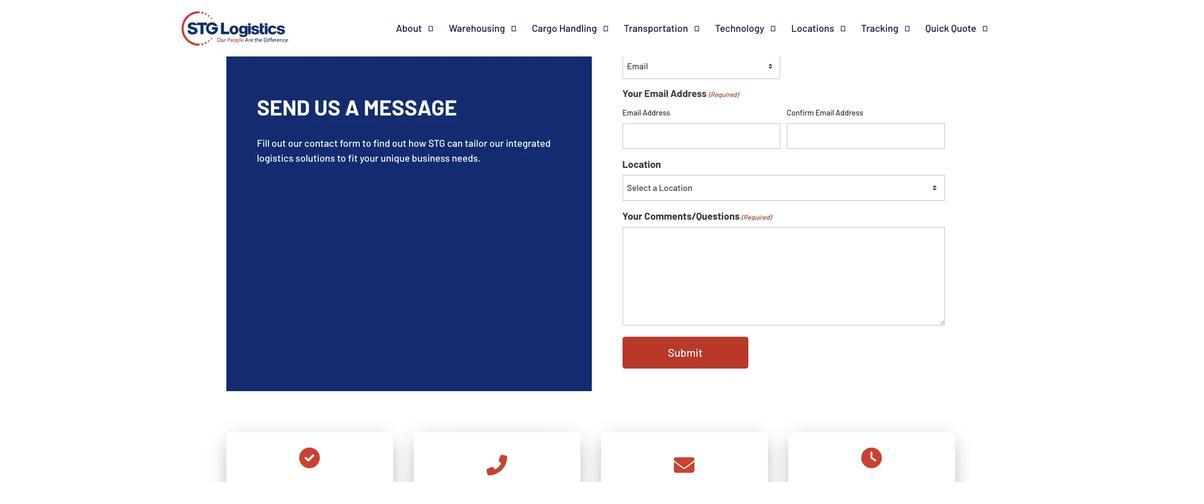 Task type: locate. For each thing, give the bounding box(es) containing it.
business
[[412, 152, 450, 164]]

None submit
[[623, 337, 748, 368]]

your
[[623, 87, 643, 99], [623, 210, 643, 222]]

confirm email address
[[787, 108, 864, 117]]

2 horizontal spatial email
[[816, 108, 834, 117]]

1 horizontal spatial email
[[645, 87, 669, 99]]

to left find at the top left of the page
[[362, 137, 371, 149]]

us
[[314, 94, 341, 119]]

address down the your email address (required)
[[643, 108, 670, 117]]

1 horizontal spatial (required)
[[742, 213, 772, 221]]

1 vertical spatial (required)
[[742, 213, 772, 221]]

quote
[[951, 22, 977, 34]]

comments/questions
[[645, 210, 740, 222]]

quick quote
[[926, 22, 977, 34]]

technology
[[715, 22, 765, 34]]

to
[[362, 137, 371, 149], [337, 152, 346, 164]]

1 vertical spatial to
[[337, 152, 346, 164]]

our right tailor
[[490, 137, 504, 149]]

address for confirm
[[836, 108, 864, 117]]

2 out from the left
[[392, 137, 407, 149]]

your for your email address
[[623, 87, 643, 99]]

0 horizontal spatial our
[[288, 137, 303, 149]]

1 our from the left
[[288, 137, 303, 149]]

cargo
[[532, 22, 557, 34]]

to left fit
[[337, 152, 346, 164]]

1 horizontal spatial out
[[392, 137, 407, 149]]

handling
[[559, 22, 597, 34]]

our up logistics
[[288, 137, 303, 149]]

stg
[[428, 137, 445, 149]]

out
[[272, 137, 286, 149], [392, 137, 407, 149]]

2 horizontal spatial address
[[836, 108, 864, 117]]

None text field
[[623, 227, 945, 325]]

quick quote link
[[926, 22, 1004, 34]]

out up unique
[[392, 137, 407, 149]]

cargo handling link
[[532, 22, 624, 34]]

(required) inside the your comments/questions (required)
[[742, 213, 772, 221]]

warehousing link
[[449, 22, 532, 34]]

address up confirm email address email field
[[836, 108, 864, 117]]

email for your
[[645, 87, 669, 99]]

1 horizontal spatial address
[[671, 87, 707, 99]]

about link
[[396, 22, 449, 34]]

0 vertical spatial (required)
[[709, 90, 739, 98]]

fill
[[257, 137, 270, 149]]

address
[[671, 87, 707, 99], [643, 108, 670, 117], [836, 108, 864, 117]]

0 horizontal spatial (required)
[[709, 90, 739, 98]]

1 your from the top
[[623, 87, 643, 99]]

a
[[345, 94, 359, 119]]

message
[[364, 94, 457, 119]]

fit
[[348, 152, 358, 164]]

(required)
[[709, 90, 739, 98], [742, 213, 772, 221]]

email
[[645, 87, 669, 99], [623, 108, 641, 117], [816, 108, 834, 117]]

0 vertical spatial your
[[623, 87, 643, 99]]

out up logistics
[[272, 137, 286, 149]]

address up email address email field
[[671, 87, 707, 99]]

send
[[257, 94, 310, 119]]

First text field
[[623, 1, 781, 27]]

1 horizontal spatial our
[[490, 137, 504, 149]]

how
[[409, 137, 426, 149]]

your email address (required)
[[623, 87, 739, 99]]

our
[[288, 137, 303, 149], [490, 137, 504, 149]]

0 vertical spatial to
[[362, 137, 371, 149]]

1 vertical spatial your
[[623, 210, 643, 222]]

0 horizontal spatial out
[[272, 137, 286, 149]]

1 horizontal spatial to
[[362, 137, 371, 149]]

2 your from the top
[[623, 210, 643, 222]]

2 our from the left
[[490, 137, 504, 149]]



Task type: vqa. For each thing, say whether or not it's contained in the screenshot.
(Required) in the Your Comments/Questions (Required)
yes



Task type: describe. For each thing, give the bounding box(es) containing it.
Last text field
[[787, 1, 945, 27]]

tailor
[[465, 137, 488, 149]]

integrated
[[506, 137, 551, 149]]

transportation
[[624, 22, 688, 34]]

1 out from the left
[[272, 137, 286, 149]]

contact
[[304, 137, 338, 149]]

Confirm Email Address email field
[[787, 123, 945, 149]]

locations link
[[791, 22, 861, 34]]

your comments/questions (required)
[[623, 210, 772, 222]]

locations
[[791, 22, 835, 34]]

your
[[360, 152, 379, 164]]

quick
[[926, 22, 949, 34]]

form
[[340, 137, 360, 149]]

fill out our contact form to find out how stg can tailor our integrated logistics solutions to fit your unique business needs.
[[257, 137, 551, 164]]

send us a message
[[257, 94, 457, 119]]

Email Address email field
[[623, 123, 781, 149]]

tracking link
[[861, 22, 926, 34]]

needs.
[[452, 152, 481, 164]]

logistics
[[257, 152, 294, 164]]

can
[[447, 137, 463, 149]]

(required) inside the your email address (required)
[[709, 90, 739, 98]]

0 horizontal spatial to
[[337, 152, 346, 164]]

stg usa image
[[178, 0, 292, 60]]

cargo handling
[[532, 22, 597, 34]]

technology link
[[715, 22, 791, 34]]

address for your
[[671, 87, 707, 99]]

solutions
[[296, 152, 335, 164]]

0 horizontal spatial address
[[643, 108, 670, 117]]

about
[[396, 22, 422, 34]]

email for confirm
[[816, 108, 834, 117]]

warehousing
[[449, 22, 505, 34]]

confirm
[[787, 108, 814, 117]]

find
[[373, 137, 390, 149]]

transportation link
[[624, 22, 715, 34]]

tracking
[[861, 22, 899, 34]]

your for your comments/questions
[[623, 210, 643, 222]]

unique
[[381, 152, 410, 164]]

location
[[623, 158, 661, 170]]

0 horizontal spatial email
[[623, 108, 641, 117]]

email address
[[623, 108, 670, 117]]



